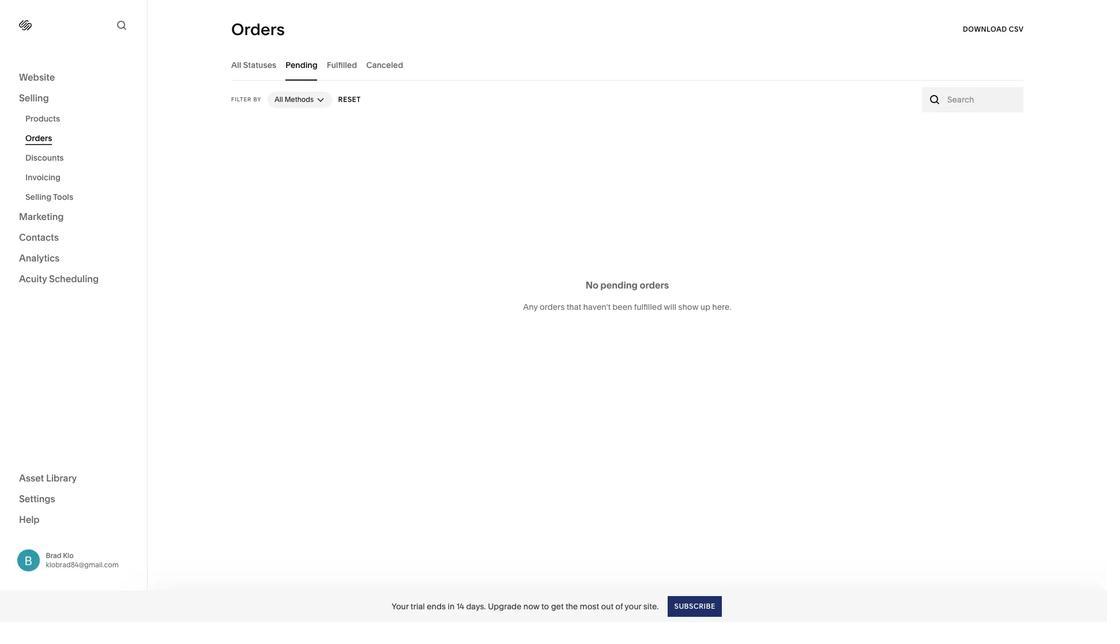 Task type: describe. For each thing, give the bounding box(es) containing it.
your
[[625, 602, 641, 612]]

library
[[46, 473, 77, 484]]

contacts link
[[19, 231, 128, 245]]

subscribe button
[[668, 597, 722, 617]]

statuses
[[243, 60, 276, 70]]

all for all statuses
[[231, 60, 241, 70]]

any orders that haven't been fulfilled will show up here.
[[523, 302, 732, 312]]

the
[[566, 602, 578, 612]]

klo
[[63, 552, 74, 560]]

to
[[542, 602, 549, 612]]

pending
[[600, 279, 638, 291]]

invoicing
[[25, 172, 61, 183]]

discounts link
[[25, 148, 134, 168]]

website link
[[19, 71, 128, 85]]

any
[[523, 302, 538, 312]]

filter
[[231, 96, 252, 103]]

selling for selling tools
[[25, 192, 51, 202]]

asset
[[19, 473, 44, 484]]

fulfilled button
[[327, 49, 357, 81]]

acuity scheduling
[[19, 273, 99, 285]]

will
[[664, 302, 676, 312]]

all statuses button
[[231, 49, 276, 81]]

tab list containing all statuses
[[231, 49, 1024, 81]]

0 horizontal spatial orders
[[25, 133, 52, 144]]

show
[[678, 302, 699, 312]]

marketing link
[[19, 210, 128, 224]]

selling tools link
[[25, 187, 134, 207]]

no pending orders
[[586, 279, 669, 291]]

reset
[[339, 95, 361, 104]]

trial
[[411, 602, 425, 612]]

download
[[963, 25, 1007, 33]]

ends
[[427, 602, 446, 612]]

Search field
[[947, 93, 1017, 106]]

of
[[615, 602, 623, 612]]

pending button
[[286, 49, 318, 81]]

all methods button
[[268, 92, 332, 108]]

fulfilled
[[634, 302, 662, 312]]

website
[[19, 72, 55, 83]]

filter by
[[231, 96, 261, 103]]

all statuses
[[231, 60, 276, 70]]

methods
[[285, 95, 314, 104]]

products
[[25, 114, 60, 124]]

contacts
[[19, 232, 59, 243]]

upgrade
[[488, 602, 522, 612]]

help
[[19, 514, 40, 526]]

marketing
[[19, 211, 64, 223]]

most
[[580, 602, 599, 612]]

days.
[[466, 602, 486, 612]]



Task type: locate. For each thing, give the bounding box(es) containing it.
products link
[[25, 109, 134, 129]]

discounts
[[25, 153, 64, 163]]

help link
[[19, 513, 40, 526]]

your
[[392, 602, 409, 612]]

selling down website
[[19, 92, 49, 104]]

0 vertical spatial all
[[231, 60, 241, 70]]

up
[[700, 302, 710, 312]]

selling tools
[[25, 192, 73, 202]]

klobrad84@gmail.com
[[46, 561, 119, 570]]

all inside button
[[275, 95, 283, 104]]

0 horizontal spatial all
[[231, 60, 241, 70]]

0 vertical spatial selling
[[19, 92, 49, 104]]

1 vertical spatial orders
[[540, 302, 565, 312]]

0 vertical spatial orders
[[231, 20, 285, 39]]

haven't
[[583, 302, 611, 312]]

asset library
[[19, 473, 77, 484]]

tab list
[[231, 49, 1024, 81]]

acuity scheduling link
[[19, 273, 128, 287]]

invoicing link
[[25, 168, 134, 187]]

14
[[456, 602, 464, 612]]

now
[[523, 602, 540, 612]]

by
[[253, 96, 261, 103]]

all for all methods
[[275, 95, 283, 104]]

all left methods
[[275, 95, 283, 104]]

settings link
[[19, 493, 128, 507]]

1 horizontal spatial orders
[[640, 279, 669, 291]]

1 vertical spatial orders
[[25, 133, 52, 144]]

site.
[[643, 602, 659, 612]]

settings
[[19, 493, 55, 505]]

orders up statuses
[[231, 20, 285, 39]]

orders down products
[[25, 133, 52, 144]]

your trial ends in 14 days. upgrade now to get the most out of your site.
[[392, 602, 659, 612]]

0 horizontal spatial orders
[[540, 302, 565, 312]]

tools
[[53, 192, 73, 202]]

selling for selling
[[19, 92, 49, 104]]

analytics
[[19, 253, 60, 264]]

out
[[601, 602, 614, 612]]

canceled button
[[366, 49, 403, 81]]

download csv button
[[963, 19, 1024, 40]]

1 horizontal spatial orders
[[231, 20, 285, 39]]

orders right any on the left of the page
[[540, 302, 565, 312]]

orders up fulfilled
[[640, 279, 669, 291]]

all methods
[[275, 95, 314, 104]]

csv
[[1009, 25, 1024, 33]]

brad
[[46, 552, 61, 560]]

all
[[231, 60, 241, 70], [275, 95, 283, 104]]

no
[[586, 279, 598, 291]]

1 horizontal spatial all
[[275, 95, 283, 104]]

fulfilled
[[327, 60, 357, 70]]

here.
[[712, 302, 732, 312]]

orders
[[231, 20, 285, 39], [25, 133, 52, 144]]

selling
[[19, 92, 49, 104], [25, 192, 51, 202]]

subscribe
[[674, 602, 715, 611]]

0 vertical spatial orders
[[640, 279, 669, 291]]

selling up 'marketing'
[[25, 192, 51, 202]]

reset button
[[339, 89, 361, 110]]

orders link
[[25, 129, 134, 148]]

brad klo klobrad84@gmail.com
[[46, 552, 119, 570]]

been
[[613, 302, 632, 312]]

in
[[448, 602, 455, 612]]

scheduling
[[49, 273, 99, 285]]

all inside "button"
[[231, 60, 241, 70]]

analytics link
[[19, 252, 128, 266]]

selling link
[[19, 92, 128, 106]]

acuity
[[19, 273, 47, 285]]

that
[[567, 302, 581, 312]]

1 vertical spatial all
[[275, 95, 283, 104]]

get
[[551, 602, 564, 612]]

canceled
[[366, 60, 403, 70]]

orders
[[640, 279, 669, 291], [540, 302, 565, 312]]

download csv
[[963, 25, 1024, 33]]

pending
[[286, 60, 318, 70]]

1 vertical spatial selling
[[25, 192, 51, 202]]

asset library link
[[19, 472, 128, 486]]

all left statuses
[[231, 60, 241, 70]]



Task type: vqa. For each thing, say whether or not it's contained in the screenshot.
"Products"
yes



